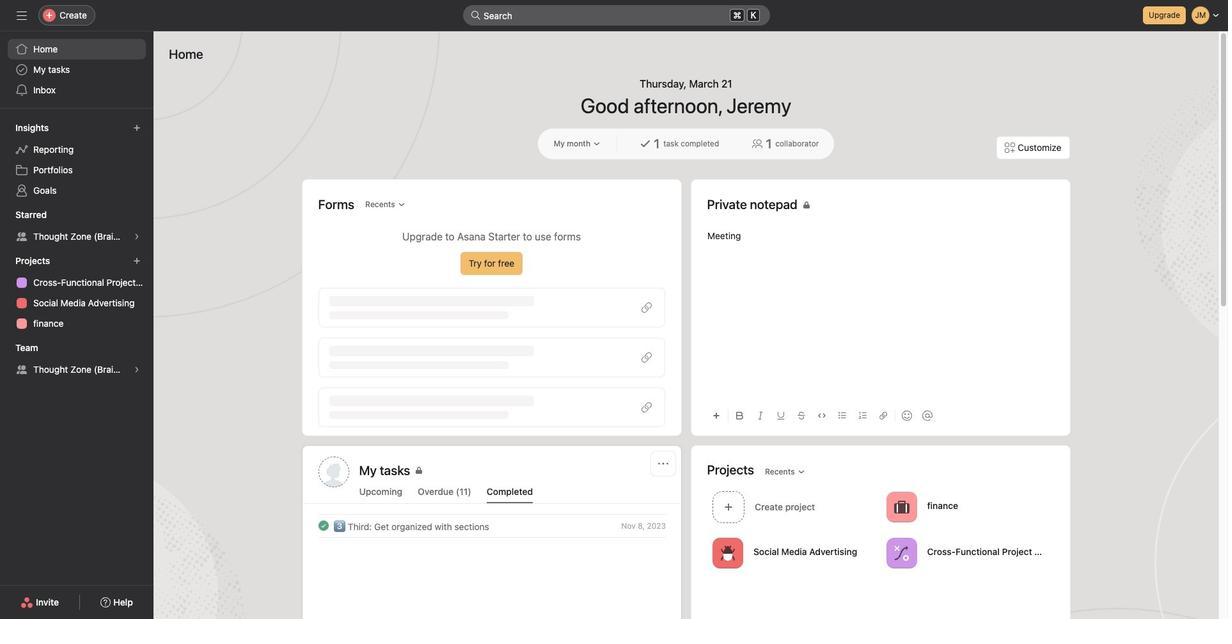 Task type: describe. For each thing, give the bounding box(es) containing it.
hide sidebar image
[[17, 10, 27, 20]]

see details, thought zone (brainstorm space) image for starred element
[[133, 233, 141, 241]]

add profile photo image
[[318, 457, 349, 488]]

bold image
[[736, 412, 744, 420]]

new insights image
[[133, 124, 141, 132]]

global element
[[0, 31, 154, 108]]

line_and_symbols image
[[894, 546, 909, 561]]

teams element
[[0, 337, 154, 383]]

at mention image
[[923, 411, 933, 421]]

completed image
[[316, 518, 331, 534]]

0 horizontal spatial list item
[[303, 515, 681, 538]]

underline image
[[777, 412, 785, 420]]

briefcase image
[[894, 500, 909, 515]]

starred element
[[0, 204, 154, 250]]

strikethrough image
[[798, 412, 805, 420]]

bulleted list image
[[839, 412, 846, 420]]

numbered list image
[[859, 412, 867, 420]]



Task type: vqa. For each thing, say whether or not it's contained in the screenshot.
"Underline" 'icon'
yes



Task type: locate. For each thing, give the bounding box(es) containing it.
code image
[[818, 412, 826, 420]]

Search tasks, projects, and more text field
[[463, 5, 771, 26]]

toolbar
[[708, 401, 1054, 430]]

1 horizontal spatial list item
[[708, 488, 881, 527]]

insert an object image
[[713, 412, 720, 420]]

emoji image
[[902, 411, 912, 421]]

bug image
[[720, 546, 736, 561]]

None field
[[463, 5, 771, 26]]

see details, thought zone (brainstorm space) image inside starred element
[[133, 233, 141, 241]]

link image
[[880, 412, 887, 420]]

projects element
[[0, 250, 154, 337]]

new project or portfolio image
[[133, 257, 141, 265]]

see details, thought zone (brainstorm space) image
[[133, 233, 141, 241], [133, 366, 141, 374]]

1 see details, thought zone (brainstorm space) image from the top
[[133, 233, 141, 241]]

italics image
[[757, 412, 764, 420]]

prominent image
[[471, 10, 481, 20]]

see details, thought zone (brainstorm space) image for teams element
[[133, 366, 141, 374]]

Completed checkbox
[[316, 518, 331, 534]]

list item
[[708, 488, 881, 527], [303, 515, 681, 538]]

see details, thought zone (brainstorm space) image inside teams element
[[133, 366, 141, 374]]

1 vertical spatial see details, thought zone (brainstorm space) image
[[133, 366, 141, 374]]

insights element
[[0, 116, 154, 204]]

0 vertical spatial see details, thought zone (brainstorm space) image
[[133, 233, 141, 241]]

2 see details, thought zone (brainstorm space) image from the top
[[133, 366, 141, 374]]



